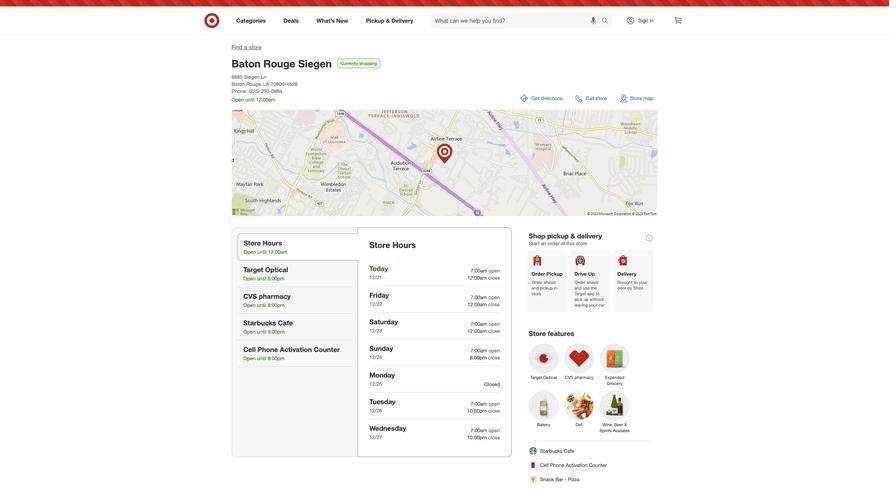 Task type: describe. For each thing, give the bounding box(es) containing it.
baton inside 6885 siegen ln baton rouge, la 70809-4528 phone: (225) 293-0984 open until 12:00am
[[232, 81, 245, 87]]

optical for target optical
[[544, 375, 557, 380]]

pickup inside shop pickup & delivery start an order at this store
[[548, 232, 569, 240]]

starbucks cafe open until 9:00pm
[[243, 319, 293, 335]]

7:00am for friday
[[471, 294, 487, 300]]

map
[[644, 95, 654, 101]]

12:00am for today
[[468, 275, 487, 281]]

cafe for starbucks cafe open until 9:00pm
[[278, 319, 293, 327]]

12:00am for friday
[[468, 301, 487, 307]]

sign in
[[639, 17, 654, 23]]

la
[[263, 81, 270, 87]]

brought
[[618, 280, 633, 285]]

pick
[[575, 297, 583, 302]]

12/27
[[370, 434, 382, 440]]

293-
[[261, 88, 271, 94]]

spirits
[[600, 428, 612, 434]]

new
[[336, 17, 348, 24]]

expanded
[[605, 375, 625, 380]]

wine,
[[603, 422, 613, 428]]

7:00am for today
[[471, 268, 487, 274]]

8:00pm inside 7:00am open 8:00pm close
[[470, 355, 487, 361]]

activation for cell phone activation counter
[[566, 462, 588, 469]]

pickup inside "order pickup order ahead and pickup in- store"
[[540, 286, 553, 291]]

store for store hours
[[370, 240, 390, 250]]

wine, beer & spirits available
[[600, 422, 630, 434]]

10:00pm for tuesday
[[467, 408, 487, 414]]

pickup inside "link"
[[366, 17, 385, 24]]

app
[[588, 291, 595, 297]]

(225)
[[249, 88, 260, 94]]

tuesday 12/26
[[370, 398, 396, 414]]

phone for cell phone activation counter open until 8:00pm
[[258, 346, 278, 354]]

store hours open until 12:00am
[[244, 239, 288, 255]]

open for store hours
[[244, 249, 256, 255]]

4528
[[287, 81, 298, 87]]

find a store
[[232, 44, 262, 51]]

12:00am for saturday
[[468, 328, 487, 334]]

your inside delivery brought to your door by shipt
[[639, 280, 647, 285]]

pickup & delivery
[[366, 17, 414, 24]]

store map
[[631, 95, 654, 101]]

saturday
[[370, 318, 398, 326]]

close for tuesday
[[488, 408, 500, 414]]

shopping
[[359, 61, 377, 66]]

location: 70820 image
[[205, 0, 227, 1]]

ln
[[261, 74, 267, 80]]

saturday 12/23
[[370, 318, 398, 334]]

deals
[[284, 17, 299, 24]]

baton rouge siegen
[[232, 57, 332, 70]]

sunday 12/24
[[370, 344, 393, 360]]

1 baton from the top
[[232, 57, 261, 70]]

friday
[[370, 291, 389, 299]]

categories link
[[230, 13, 275, 28]]

pickup inside "order pickup order ahead and pickup in- store"
[[547, 271, 563, 277]]

counter for cell phone activation counter open until 8:00pm
[[314, 346, 340, 354]]

rouge
[[264, 57, 296, 70]]

categories
[[236, 17, 266, 24]]

open for starbucks cafe
[[243, 329, 256, 335]]

use
[[583, 286, 590, 291]]

until for target
[[257, 276, 266, 282]]

leaving
[[575, 303, 588, 308]]

open for cvs pharmacy
[[243, 302, 256, 308]]

open for today
[[489, 268, 500, 274]]

shipt
[[634, 286, 644, 291]]

start
[[529, 240, 540, 246]]

8:00pm inside the cell phone activation counter open until 8:00pm
[[268, 355, 285, 362]]

& for shop
[[571, 232, 575, 240]]

bakery link
[[526, 388, 562, 429]]

at
[[561, 240, 565, 246]]

monday 12/25
[[370, 371, 395, 387]]

what's
[[317, 17, 335, 24]]

10:00pm for wednesday
[[467, 435, 487, 441]]

7:00am open 10:00pm close for tuesday
[[467, 401, 500, 414]]

cell phone activation counter
[[540, 462, 607, 469]]

grocery
[[607, 381, 623, 386]]

sign in link
[[621, 13, 665, 28]]

0 vertical spatial siegen
[[298, 57, 332, 70]]

7:00am open 8:00pm close
[[470, 348, 500, 361]]

ahead for up
[[587, 280, 599, 285]]

cvs pharmacy link
[[562, 341, 597, 382]]

close for today
[[488, 275, 500, 281]]

sign
[[639, 17, 649, 23]]

door
[[618, 286, 627, 291]]

what's new link
[[311, 13, 357, 28]]

pharmacy for cvs pharmacy
[[575, 375, 594, 380]]

cell for cell phone activation counter open until 8:00pm
[[243, 346, 256, 354]]

70809-
[[271, 81, 287, 87]]

hours for store hours open until 12:00am
[[263, 239, 282, 247]]

a
[[244, 44, 247, 51]]

directions
[[541, 95, 563, 101]]

bar
[[556, 477, 563, 483]]

pharmacy for cvs pharmacy open until 8:00pm
[[259, 292, 291, 300]]

store for store hours open until 12:00am
[[244, 239, 261, 247]]

today 12/21
[[370, 265, 388, 281]]

up
[[584, 297, 589, 302]]

drive up order ahead and use the target app to pick up without leaving your car
[[575, 271, 605, 308]]

starbucks cafe
[[540, 448, 575, 454]]

close for sunday
[[488, 355, 500, 361]]

open for friday
[[489, 294, 500, 300]]

find
[[232, 44, 243, 51]]

phone:
[[232, 88, 247, 94]]

open for wednesday
[[489, 427, 500, 434]]

cvs for cvs pharmacy open until 8:00pm
[[243, 292, 257, 300]]

12/21
[[370, 274, 382, 281]]

shop pickup & delivery start an order at this store
[[529, 232, 602, 246]]

rouge,
[[246, 81, 262, 87]]

8:00pm inside cvs pharmacy open until 8:00pm
[[268, 302, 285, 308]]

store map button
[[616, 90, 658, 107]]

currently shopping
[[341, 61, 377, 66]]

deals link
[[278, 13, 308, 28]]



Task type: vqa. For each thing, say whether or not it's contained in the screenshot.


Task type: locate. For each thing, give the bounding box(es) containing it.
7:00am
[[471, 268, 487, 274], [471, 294, 487, 300], [471, 321, 487, 327], [471, 348, 487, 354], [471, 401, 487, 407], [471, 427, 487, 434]]

1 horizontal spatial siegen
[[298, 57, 332, 70]]

0 vertical spatial optical
[[265, 266, 288, 274]]

today
[[370, 265, 388, 273]]

store inside the store hours open until 12:00am
[[244, 239, 261, 247]]

your down without
[[589, 303, 598, 308]]

close for wednesday
[[488, 435, 500, 441]]

9:00pm
[[268, 329, 285, 335]]

target optical
[[531, 375, 557, 380]]

phone
[[258, 346, 278, 354], [550, 462, 565, 469]]

2 vertical spatial &
[[625, 422, 627, 428]]

pickup & delivery link
[[360, 13, 422, 28]]

open for target optical
[[243, 276, 256, 282]]

without
[[590, 297, 604, 302]]

order for order pickup
[[532, 280, 543, 285]]

1 vertical spatial siegen
[[244, 74, 260, 80]]

cafe for starbucks cafe
[[564, 448, 575, 454]]

1 horizontal spatial and
[[575, 286, 582, 291]]

features
[[548, 330, 575, 338]]

cvs inside cvs pharmacy open until 8:00pm
[[243, 292, 257, 300]]

7:00am for sunday
[[471, 348, 487, 354]]

store inside "order pickup order ahead and pickup in- store"
[[532, 291, 542, 297]]

delivery brought to your door by shipt
[[618, 271, 647, 291]]

call store button
[[572, 90, 611, 107]]

search
[[599, 18, 616, 25]]

delivery
[[392, 17, 414, 24], [618, 271, 637, 277]]

1 horizontal spatial pickup
[[547, 271, 563, 277]]

friday 12/22
[[370, 291, 389, 307]]

optical inside target optical link
[[544, 375, 557, 380]]

1 vertical spatial target
[[575, 291, 586, 297]]

until inside cvs pharmacy open until 8:00pm
[[257, 302, 266, 308]]

open inside 6885 siegen ln baton rouge, la 70809-4528 phone: (225) 293-0984 open until 12:00am
[[232, 97, 244, 103]]

target for target optical
[[531, 375, 542, 380]]

open for sunday
[[489, 348, 500, 354]]

10:00pm
[[467, 408, 487, 414], [467, 435, 487, 441]]

cell inside the cell phone activation counter open until 8:00pm
[[243, 346, 256, 354]]

counter inside the cell phone activation counter open until 8:00pm
[[314, 346, 340, 354]]

by
[[628, 286, 632, 291]]

1 ahead from the left
[[544, 280, 556, 285]]

activation inside the cell phone activation counter open until 8:00pm
[[280, 346, 312, 354]]

4 7:00am from the top
[[471, 348, 487, 354]]

close
[[488, 275, 500, 281], [488, 301, 500, 307], [488, 328, 500, 334], [488, 355, 500, 361], [488, 408, 500, 414], [488, 435, 500, 441]]

0 vertical spatial cafe
[[278, 319, 293, 327]]

to
[[634, 280, 638, 285], [596, 291, 600, 297]]

store for store features
[[529, 330, 546, 338]]

8:00pm up the closed
[[470, 355, 487, 361]]

order
[[532, 271, 545, 277], [532, 280, 543, 285], [575, 280, 586, 285]]

0 vertical spatial your
[[639, 280, 647, 285]]

until for starbucks
[[257, 329, 266, 335]]

call store
[[586, 95, 607, 101]]

phone down 9:00pm
[[258, 346, 278, 354]]

What can we help you find? suggestions appear below search field
[[431, 13, 603, 28]]

5 open from the top
[[489, 401, 500, 407]]

siegen up 'rouge,'
[[244, 74, 260, 80]]

6885
[[232, 74, 243, 80]]

to inside drive up order ahead and use the target app to pick up without leaving your car
[[596, 291, 600, 297]]

cell phone activation counter open until 8:00pm
[[243, 346, 340, 362]]

0 vertical spatial starbucks
[[243, 319, 276, 327]]

12:00am inside the store hours open until 12:00am
[[268, 249, 288, 255]]

open inside cvs pharmacy open until 8:00pm
[[243, 302, 256, 308]]

12/24
[[370, 354, 382, 360]]

3 close from the top
[[488, 328, 500, 334]]

0 vertical spatial 7:00am open 10:00pm close
[[467, 401, 500, 414]]

1 horizontal spatial &
[[571, 232, 575, 240]]

8:00pm down 9:00pm
[[268, 355, 285, 362]]

order inside drive up order ahead and use the target app to pick up without leaving your car
[[575, 280, 586, 285]]

2 open from the top
[[489, 294, 500, 300]]

activation down 9:00pm
[[280, 346, 312, 354]]

cell down starbucks cafe open until 9:00pm
[[243, 346, 256, 354]]

available
[[613, 428, 630, 434]]

0 horizontal spatial cvs
[[243, 292, 257, 300]]

0 vertical spatial cell
[[243, 346, 256, 354]]

1 7:00am open 10:00pm close from the top
[[467, 401, 500, 414]]

and left in- on the bottom right of page
[[532, 286, 539, 291]]

until for cvs
[[257, 302, 266, 308]]

target
[[243, 266, 263, 274], [575, 291, 586, 297], [531, 375, 542, 380]]

order pickup order ahead and pickup in- store
[[532, 271, 563, 297]]

optical down the store hours open until 12:00am
[[265, 266, 288, 274]]

0 vertical spatial pickup
[[366, 17, 385, 24]]

target inside drive up order ahead and use the target app to pick up without leaving your car
[[575, 291, 586, 297]]

store hours
[[370, 240, 416, 250]]

0 vertical spatial target
[[243, 266, 263, 274]]

pharmacy inside cvs pharmacy open until 8:00pm
[[259, 292, 291, 300]]

up
[[588, 271, 595, 277]]

until up starbucks cafe open until 9:00pm
[[257, 302, 266, 308]]

target down the store hours open until 12:00am
[[243, 266, 263, 274]]

1 vertical spatial 7:00am open 10:00pm close
[[467, 427, 500, 441]]

7:00am open 12:00am close for friday
[[468, 294, 500, 307]]

2 horizontal spatial &
[[625, 422, 627, 428]]

starbucks up cell phone activation counter
[[540, 448, 563, 454]]

0 horizontal spatial and
[[532, 286, 539, 291]]

cafe up cell phone activation counter
[[564, 448, 575, 454]]

7:00am for saturday
[[471, 321, 487, 327]]

cafe
[[278, 319, 293, 327], [564, 448, 575, 454]]

1 10:00pm from the top
[[467, 408, 487, 414]]

0 horizontal spatial your
[[589, 303, 598, 308]]

12:00am
[[256, 97, 275, 103], [268, 249, 288, 255], [468, 275, 487, 281], [468, 301, 487, 307], [468, 328, 487, 334]]

store inside call store button
[[596, 95, 607, 101]]

optical inside target optical open until 8:00pm
[[265, 266, 288, 274]]

close for saturday
[[488, 328, 500, 334]]

1 vertical spatial starbucks
[[540, 448, 563, 454]]

until for store
[[257, 249, 267, 255]]

starbucks
[[243, 319, 276, 327], [540, 448, 563, 454]]

0 horizontal spatial starbucks
[[243, 319, 276, 327]]

2 vertical spatial 7:00am open 12:00am close
[[468, 321, 500, 334]]

ahead up in- on the bottom right of page
[[544, 280, 556, 285]]

0 vertical spatial delivery
[[392, 17, 414, 24]]

drive
[[575, 271, 587, 277]]

1 horizontal spatial cvs
[[565, 375, 574, 380]]

0 horizontal spatial optical
[[265, 266, 288, 274]]

until inside target optical open until 8:00pm
[[257, 276, 266, 282]]

counter for cell phone activation counter
[[589, 462, 607, 469]]

7:00am open 12:00am close
[[468, 268, 500, 281], [468, 294, 500, 307], [468, 321, 500, 334]]

4 open from the top
[[489, 348, 500, 354]]

and for drive
[[575, 286, 582, 291]]

until left 9:00pm
[[257, 329, 266, 335]]

12/22
[[370, 301, 382, 307]]

siegen left currently
[[298, 57, 332, 70]]

to inside delivery brought to your door by shipt
[[634, 280, 638, 285]]

1 vertical spatial counter
[[589, 462, 607, 469]]

optical left cvs pharmacy
[[544, 375, 557, 380]]

activation up pizza
[[566, 462, 588, 469]]

wednesday
[[370, 424, 406, 432]]

shop
[[529, 232, 546, 240]]

pharmacy
[[259, 292, 291, 300], [575, 375, 594, 380]]

2 baton from the top
[[232, 81, 245, 87]]

3 open from the top
[[489, 321, 500, 327]]

what's new
[[317, 17, 348, 24]]

find a store link
[[232, 44, 262, 51]]

optical for target optical open until 8:00pm
[[265, 266, 288, 274]]

0 horizontal spatial ahead
[[544, 280, 556, 285]]

store up target optical open until 8:00pm
[[244, 239, 261, 247]]

1 horizontal spatial cell
[[540, 462, 549, 469]]

8:00pm inside target optical open until 8:00pm
[[268, 276, 285, 282]]

cell for cell phone activation counter
[[540, 462, 549, 469]]

1 vertical spatial to
[[596, 291, 600, 297]]

1 horizontal spatial ahead
[[587, 280, 599, 285]]

0 horizontal spatial hours
[[263, 239, 282, 247]]

store inside shop pickup & delivery start an order at this store
[[576, 240, 587, 246]]

ahead inside drive up order ahead and use the target app to pick up without leaving your car
[[587, 280, 599, 285]]

7:00am open 12:00am close for saturday
[[468, 321, 500, 334]]

3 7:00am from the top
[[471, 321, 487, 327]]

2 vertical spatial target
[[531, 375, 542, 380]]

0 vertical spatial pharmacy
[[259, 292, 291, 300]]

activation for cell phone activation counter open until 8:00pm
[[280, 346, 312, 354]]

delivery inside delivery brought to your door by shipt
[[618, 271, 637, 277]]

0 vertical spatial 7:00am open 12:00am close
[[468, 268, 500, 281]]

& for wine,
[[625, 422, 627, 428]]

until down (225)
[[245, 97, 255, 103]]

1 7:00am open 12:00am close from the top
[[468, 268, 500, 281]]

1 close from the top
[[488, 275, 500, 281]]

store left features
[[529, 330, 546, 338]]

cvs down target optical open until 8:00pm
[[243, 292, 257, 300]]

1 vertical spatial delivery
[[618, 271, 637, 277]]

pickup up in- on the bottom right of page
[[547, 271, 563, 277]]

2 7:00am from the top
[[471, 294, 487, 300]]

open inside starbucks cafe open until 9:00pm
[[243, 329, 256, 335]]

2 close from the top
[[488, 301, 500, 307]]

7:00am for tuesday
[[471, 401, 487, 407]]

hours inside the store hours open until 12:00am
[[263, 239, 282, 247]]

0 vertical spatial 10:00pm
[[467, 408, 487, 414]]

0 horizontal spatial delivery
[[392, 17, 414, 24]]

pharmacy down target optical open until 8:00pm
[[259, 292, 291, 300]]

phone for cell phone activation counter
[[550, 462, 565, 469]]

& inside shop pickup & delivery start an order at this store
[[571, 232, 575, 240]]

0 vertical spatial cvs
[[243, 292, 257, 300]]

open
[[232, 97, 244, 103], [244, 249, 256, 255], [243, 276, 256, 282], [243, 302, 256, 308], [243, 329, 256, 335], [243, 355, 256, 362]]

2 and from the left
[[575, 286, 582, 291]]

& inside "link"
[[386, 17, 390, 24]]

1 vertical spatial cell
[[540, 462, 549, 469]]

siegen inside 6885 siegen ln baton rouge, la 70809-4528 phone: (225) 293-0984 open until 12:00am
[[244, 74, 260, 80]]

7:00am for wednesday
[[471, 427, 487, 434]]

8:00pm up starbucks cafe open until 9:00pm
[[268, 302, 285, 308]]

2 10:00pm from the top
[[467, 435, 487, 441]]

order for drive up
[[575, 280, 586, 285]]

currently
[[341, 61, 358, 66]]

until inside starbucks cafe open until 9:00pm
[[257, 329, 266, 335]]

6 7:00am from the top
[[471, 427, 487, 434]]

3 7:00am open 12:00am close from the top
[[468, 321, 500, 334]]

target optical open until 8:00pm
[[243, 266, 288, 282]]

0 horizontal spatial pharmacy
[[259, 292, 291, 300]]

baton down the 6885
[[232, 81, 245, 87]]

store up today at the left of page
[[370, 240, 390, 250]]

0 horizontal spatial cafe
[[278, 319, 293, 327]]

deli link
[[562, 388, 597, 429]]

and inside "order pickup order ahead and pickup in- store"
[[532, 286, 539, 291]]

1 horizontal spatial delivery
[[618, 271, 637, 277]]

in-
[[554, 286, 559, 291]]

target for target optical open until 8:00pm
[[243, 266, 263, 274]]

store for store map
[[631, 95, 642, 101]]

order
[[548, 240, 560, 246]]

ahead inside "order pickup order ahead and pickup in- store"
[[544, 280, 556, 285]]

open inside the store hours open until 12:00am
[[244, 249, 256, 255]]

close for friday
[[488, 301, 500, 307]]

5 close from the top
[[488, 408, 500, 414]]

delivery
[[577, 232, 602, 240]]

1 vertical spatial phone
[[550, 462, 565, 469]]

phone inside the cell phone activation counter open until 8:00pm
[[258, 346, 278, 354]]

0984
[[271, 88, 282, 94]]

cvs right target optical
[[565, 375, 574, 380]]

1 vertical spatial 7:00am open 12:00am close
[[468, 294, 500, 307]]

1 vertical spatial baton
[[232, 81, 245, 87]]

1 horizontal spatial cafe
[[564, 448, 575, 454]]

until inside the cell phone activation counter open until 8:00pm
[[257, 355, 266, 362]]

open for saturday
[[489, 321, 500, 327]]

store inside "button"
[[631, 95, 642, 101]]

0 vertical spatial baton
[[232, 57, 261, 70]]

this
[[567, 240, 575, 246]]

your up shipt
[[639, 280, 647, 285]]

your inside drive up order ahead and use the target app to pick up without leaving your car
[[589, 303, 598, 308]]

cafe up 9:00pm
[[278, 319, 293, 327]]

0 horizontal spatial to
[[596, 291, 600, 297]]

target up bakery link
[[531, 375, 542, 380]]

deli
[[576, 422, 583, 428]]

wednesday 12/27
[[370, 424, 406, 440]]

1 vertical spatial pharmacy
[[575, 375, 594, 380]]

1 horizontal spatial target
[[531, 375, 542, 380]]

and inside drive up order ahead and use the target app to pick up without leaving your car
[[575, 286, 582, 291]]

12:00am inside 6885 siegen ln baton rouge, la 70809-4528 phone: (225) 293-0984 open until 12:00am
[[256, 97, 275, 103]]

hours for store hours
[[393, 240, 416, 250]]

sunday
[[370, 344, 393, 353]]

12/23
[[370, 328, 382, 334]]

open inside target optical open until 8:00pm
[[243, 276, 256, 282]]

1 7:00am from the top
[[471, 268, 487, 274]]

and for order
[[532, 286, 539, 291]]

pickup right new
[[366, 17, 385, 24]]

0 vertical spatial pickup
[[548, 232, 569, 240]]

until inside the store hours open until 12:00am
[[257, 249, 267, 255]]

6 close from the top
[[488, 435, 500, 441]]

phone down the starbucks cafe
[[550, 462, 565, 469]]

pharmacy left "expanded"
[[575, 375, 594, 380]]

target optical link
[[526, 341, 562, 382]]

2 7:00am open 10:00pm close from the top
[[467, 427, 500, 441]]

baton up the 6885
[[232, 57, 261, 70]]

pizza
[[568, 477, 580, 483]]

12/26
[[370, 408, 382, 414]]

12/25
[[370, 381, 382, 387]]

4 close from the top
[[488, 355, 500, 361]]

get directions link
[[516, 90, 567, 107]]

ahead for pickup
[[544, 280, 556, 285]]

6 open from the top
[[489, 427, 500, 434]]

store capabilities with hours, vertical tabs tab list
[[232, 228, 358, 457]]

until up target optical open until 8:00pm
[[257, 249, 267, 255]]

7:00am open 10:00pm close for wednesday
[[467, 427, 500, 441]]

1 open from the top
[[489, 268, 500, 274]]

1 vertical spatial cvs
[[565, 375, 574, 380]]

1 horizontal spatial optical
[[544, 375, 557, 380]]

open for tuesday
[[489, 401, 500, 407]]

1 vertical spatial cafe
[[564, 448, 575, 454]]

0 vertical spatial to
[[634, 280, 638, 285]]

0 horizontal spatial target
[[243, 266, 263, 274]]

and left use
[[575, 286, 582, 291]]

& inside wine, beer & spirits available
[[625, 422, 627, 428]]

2 ahead from the left
[[587, 280, 599, 285]]

starbucks for starbucks cafe open until 9:00pm
[[243, 319, 276, 327]]

1 vertical spatial activation
[[566, 462, 588, 469]]

open
[[489, 268, 500, 274], [489, 294, 500, 300], [489, 321, 500, 327], [489, 348, 500, 354], [489, 401, 500, 407], [489, 427, 500, 434]]

to up without
[[596, 291, 600, 297]]

snack
[[540, 477, 554, 483]]

1 horizontal spatial to
[[634, 280, 638, 285]]

1 horizontal spatial hours
[[393, 240, 416, 250]]

to up shipt
[[634, 280, 638, 285]]

the
[[591, 286, 597, 291]]

expanded grocery link
[[597, 341, 633, 388]]

1 horizontal spatial pharmacy
[[575, 375, 594, 380]]

1 vertical spatial &
[[571, 232, 575, 240]]

2 7:00am open 12:00am close from the top
[[468, 294, 500, 307]]

car
[[599, 303, 605, 308]]

7:00am inside 7:00am open 8:00pm close
[[471, 348, 487, 354]]

until inside 6885 siegen ln baton rouge, la 70809-4528 phone: (225) 293-0984 open until 12:00am
[[245, 97, 255, 103]]

target up pick
[[575, 291, 586, 297]]

starbucks for starbucks cafe
[[540, 448, 563, 454]]

store
[[631, 95, 642, 101], [244, 239, 261, 247], [370, 240, 390, 250], [529, 330, 546, 338]]

starbucks up 9:00pm
[[243, 319, 276, 327]]

cell up snack on the right of the page
[[540, 462, 549, 469]]

1 vertical spatial pickup
[[547, 271, 563, 277]]

starbucks inside starbucks cafe open until 9:00pm
[[243, 319, 276, 327]]

8:00pm up cvs pharmacy open until 8:00pm
[[268, 276, 285, 282]]

until
[[245, 97, 255, 103], [257, 249, 267, 255], [257, 276, 266, 282], [257, 302, 266, 308], [257, 329, 266, 335], [257, 355, 266, 362]]

1 vertical spatial your
[[589, 303, 598, 308]]

0 horizontal spatial phone
[[258, 346, 278, 354]]

0 vertical spatial activation
[[280, 346, 312, 354]]

ahead up the
[[587, 280, 599, 285]]

close inside 7:00am open 8:00pm close
[[488, 355, 500, 361]]

1 horizontal spatial starbucks
[[540, 448, 563, 454]]

0 horizontal spatial pickup
[[366, 17, 385, 24]]

1 horizontal spatial your
[[639, 280, 647, 285]]

1 vertical spatial 10:00pm
[[467, 435, 487, 441]]

closed
[[485, 381, 500, 387]]

1 vertical spatial pickup
[[540, 286, 553, 291]]

2 horizontal spatial target
[[575, 291, 586, 297]]

store left map
[[631, 95, 642, 101]]

open inside 7:00am open 8:00pm close
[[489, 348, 500, 354]]

expanded grocery
[[605, 375, 625, 386]]

1 vertical spatial optical
[[544, 375, 557, 380]]

-
[[565, 477, 567, 483]]

0 vertical spatial phone
[[258, 346, 278, 354]]

open inside the cell phone activation counter open until 8:00pm
[[243, 355, 256, 362]]

cvs
[[243, 292, 257, 300], [565, 375, 574, 380]]

pickup left in- on the bottom right of page
[[540, 286, 553, 291]]

pickup up order
[[548, 232, 569, 240]]

0 vertical spatial &
[[386, 17, 390, 24]]

1 horizontal spatial counter
[[589, 462, 607, 469]]

monday
[[370, 371, 395, 379]]

call
[[586, 95, 594, 101]]

0 horizontal spatial &
[[386, 17, 390, 24]]

1 and from the left
[[532, 286, 539, 291]]

baton rouge siegen map image
[[232, 110, 658, 216]]

1 horizontal spatial activation
[[566, 462, 588, 469]]

target inside target optical open until 8:00pm
[[243, 266, 263, 274]]

tuesday
[[370, 398, 396, 406]]

until down starbucks cafe open until 9:00pm
[[257, 355, 266, 362]]

0 horizontal spatial counter
[[314, 346, 340, 354]]

beer
[[614, 422, 623, 428]]

baton
[[232, 57, 261, 70], [232, 81, 245, 87]]

7:00am open 12:00am close for today
[[468, 268, 500, 281]]

5 7:00am from the top
[[471, 401, 487, 407]]

0 vertical spatial counter
[[314, 346, 340, 354]]

0 horizontal spatial siegen
[[244, 74, 260, 80]]

cvs for cvs pharmacy
[[565, 375, 574, 380]]

delivery inside pickup & delivery "link"
[[392, 17, 414, 24]]

1 horizontal spatial phone
[[550, 462, 565, 469]]

0 horizontal spatial activation
[[280, 346, 312, 354]]

cafe inside starbucks cafe open until 9:00pm
[[278, 319, 293, 327]]

until up cvs pharmacy open until 8:00pm
[[257, 276, 266, 282]]

0 horizontal spatial cell
[[243, 346, 256, 354]]



